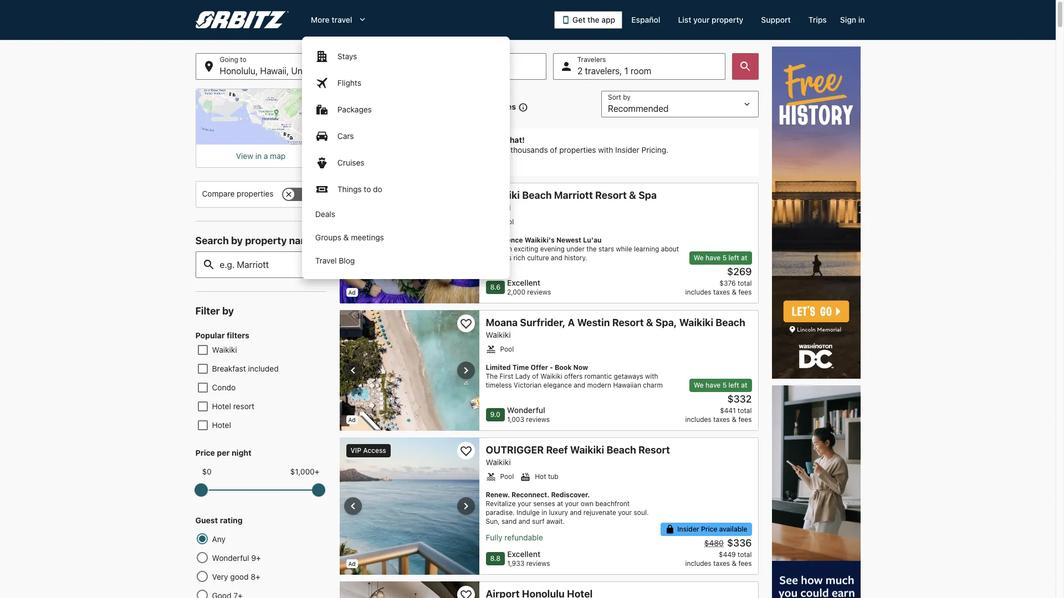 Task type: vqa. For each thing, say whether or not it's contained in the screenshot.
timeless
yes



Task type: describe. For each thing, give the bounding box(es) containing it.
search image
[[739, 60, 752, 73]]

outrigger
[[486, 445, 544, 456]]

view in a map
[[236, 151, 286, 161]]

sign in
[[841, 15, 865, 24]]

recommended
[[419, 102, 475, 111]]

2,000
[[507, 288, 526, 297]]

Save Moana Surfrider, A Westin Resort & Spa, Waikiki Beach to a trip checkbox
[[457, 315, 475, 333]]

of inside dropdown button
[[348, 66, 356, 76]]

beach inside moana surfrider, a westin resort & spa, waikiki beach waikiki
[[716, 317, 746, 329]]

leading image
[[562, 16, 571, 24]]

with inside limited time offer - book now the first lady of waikiki offers romantic getaways with timeless victorian elegance and modern hawaiian charm
[[645, 373, 659, 381]]

fees for $269
[[739, 288, 752, 297]]

cruises
[[338, 158, 365, 167]]

groups
[[316, 233, 342, 242]]

moana surfrider, a westin resort & spa, waikiki beach waikiki
[[486, 317, 746, 340]]

how
[[356, 102, 372, 111]]

Save Airport Honolulu Hotel to a trip checkbox
[[457, 587, 475, 599]]

lu'au
[[583, 236, 602, 245]]

2 vertical spatial properties
[[237, 189, 274, 199]]

more travel
[[311, 15, 352, 24]]

getaways
[[614, 373, 644, 381]]

now
[[574, 364, 588, 372]]

while
[[616, 245, 633, 253]]

wonderful for 9+
[[212, 554, 249, 564]]

have for $269
[[706, 254, 721, 262]]

cruises link
[[302, 150, 510, 176]]

1 horizontal spatial properties
[[476, 102, 516, 111]]

included
[[248, 364, 279, 374]]

room
[[631, 66, 652, 76]]

total inside $480 $336 $449 total includes taxes & fees
[[738, 551, 752, 560]]

guest
[[195, 516, 218, 526]]

senses
[[534, 500, 556, 509]]

soul.
[[634, 509, 649, 517]]

an inside experience waikiki's newest lu'au enjoy an exciting evening under the stars while learning about hawaii's rich culture and history.
[[505, 245, 512, 253]]

reviews inside excellent 1,933 reviews
[[527, 560, 550, 568]]

wonderful for 1,003
[[507, 406, 546, 415]]

get the app
[[573, 15, 616, 24]]

the inside experience waikiki's newest lu'au enjoy an exciting evening under the stars while learning about hawaii's rich culture and history.
[[587, 245, 597, 253]]

extra
[[431, 145, 449, 155]]

excellent 2,000 reviews
[[507, 278, 551, 297]]

fees for $332
[[739, 416, 752, 424]]

cars
[[338, 131, 354, 141]]

in inside renew. reconnect. rediscover. revitalize your senses at your own beachfront paradise. indulge in luxury and rejuvenate your soul. sun, sand and surf await.
[[542, 509, 547, 517]]

your up indulge
[[518, 500, 532, 509]]

popular
[[195, 331, 225, 341]]

taxes for $332
[[714, 416, 730, 424]]

book
[[555, 364, 572, 372]]

rich
[[514, 254, 526, 262]]

things to do link
[[302, 176, 510, 203]]

your down beachfront
[[618, 509, 632, 517]]

$376
[[720, 280, 736, 288]]

show next image for outrigger reef waikiki beach resort image
[[459, 500, 473, 514]]

left for $332
[[729, 382, 740, 390]]

& inside moana surfrider, a westin resort & spa, waikiki beach waikiki
[[646, 317, 654, 329]]

a
[[568, 317, 575, 329]]

$480
[[705, 539, 724, 548]]

resort for westin
[[613, 317, 644, 329]]

packages
[[338, 105, 372, 114]]

insider inside say hello to lower prices – just like that! instantly get an extra 10% or more off thousands of properties with insider pricing.
[[616, 145, 640, 155]]

$1,000+
[[290, 468, 320, 477]]

show next image for moana surfrider, a westin resort & spa, waikiki beach image
[[459, 364, 473, 378]]

evening
[[541, 245, 565, 253]]

travel
[[332, 15, 352, 24]]

small image inside see how we pick our recommended properties link
[[516, 103, 529, 113]]

offers
[[565, 373, 583, 381]]

get
[[573, 15, 586, 24]]

get
[[407, 145, 418, 155]]

do
[[373, 185, 382, 194]]

$332
[[728, 394, 752, 405]]

5 for $332
[[723, 382, 727, 390]]

culture
[[527, 254, 549, 262]]

app
[[602, 15, 616, 24]]

$480 button
[[704, 539, 725, 549]]

flights
[[338, 78, 362, 88]]

revitalize
[[486, 500, 516, 509]]

timeless
[[486, 382, 512, 390]]

resort
[[233, 402, 255, 412]]

& inside $480 $336 $449 total includes taxes & fees
[[732, 560, 737, 568]]

enjoy
[[486, 245, 503, 253]]

orbitz logo image
[[195, 11, 289, 29]]

reef
[[546, 445, 568, 456]]

hawaii's
[[486, 254, 512, 262]]

prices
[[443, 135, 467, 145]]

we for $332
[[694, 382, 704, 390]]

lady
[[516, 373, 531, 381]]

hawaii,
[[260, 66, 289, 76]]

excellent for excellent 2,000 reviews
[[507, 278, 541, 288]]

see
[[340, 102, 354, 111]]

5 for $269
[[723, 254, 727, 262]]

hotel for hotel resort
[[212, 402, 231, 412]]

lobby image
[[340, 582, 479, 599]]

learning
[[634, 245, 660, 253]]

an inside say hello to lower prices – just like that! instantly get an extra 10% or more off thousands of properties with insider pricing.
[[421, 145, 429, 155]]

hotel resort
[[212, 402, 255, 412]]

in for sign
[[859, 15, 865, 24]]

wonderful 9+
[[212, 554, 261, 564]]

groups & meetings
[[316, 233, 384, 242]]

$0
[[202, 468, 212, 477]]

small image for pool
[[486, 345, 496, 355]]

experience waikiki's newest lu'au enjoy an exciting evening under the stars while learning about hawaii's rich culture and history.
[[486, 236, 679, 262]]

hot tub
[[535, 473, 559, 481]]

packages link
[[302, 96, 510, 123]]

small image for insider price available
[[666, 525, 676, 535]]

like
[[492, 135, 505, 145]]

fees inside $480 $336 $449 total includes taxes & fees
[[739, 560, 752, 568]]

total for $332
[[738, 407, 752, 415]]

blog
[[339, 256, 355, 266]]

includes for $269
[[686, 288, 712, 297]]

westin
[[578, 317, 610, 329]]

available
[[720, 526, 748, 534]]

surf
[[532, 518, 545, 526]]

& right groups
[[344, 233, 349, 242]]

and inside limited time offer - book now the first lady of waikiki offers romantic getaways with timeless victorian elegance and modern hawaiian charm
[[574, 382, 586, 390]]

view in a map button
[[202, 151, 320, 161]]

total for $269
[[738, 280, 752, 288]]

& inside we have 5 left at $269 $376 total includes taxes & fees
[[732, 288, 737, 297]]

filter by
[[195, 306, 234, 317]]

property for by
[[245, 235, 287, 247]]

and inside experience waikiki's newest lu'au enjoy an exciting evening under the stars while learning about hawaii's rich culture and history.
[[551, 254, 563, 262]]

honolulu, hawaii, united states of america button
[[195, 53, 392, 80]]

the inside get the app link
[[588, 15, 600, 24]]

just
[[475, 135, 490, 145]]

we have 5 left at $269 $376 total includes taxes & fees
[[686, 254, 752, 297]]

cars link
[[302, 123, 510, 150]]

beach inside waikiki beach marriott resort & spa waikiki pool
[[522, 190, 552, 201]]

united
[[291, 66, 318, 76]]

show previous image for moana surfrider, a westin resort & spa, waikiki beach image
[[346, 364, 360, 378]]

refundable
[[505, 534, 543, 543]]

renew.
[[486, 491, 510, 500]]

taxes for $269
[[714, 288, 730, 297]]



Task type: locate. For each thing, give the bounding box(es) containing it.
beach left marriott
[[522, 190, 552, 201]]

2 horizontal spatial in
[[859, 15, 865, 24]]

0 horizontal spatial of
[[348, 66, 356, 76]]

insider left pricing.
[[616, 145, 640, 155]]

hotel down condo
[[212, 402, 231, 412]]

wonderful inside wonderful 1,003 reviews
[[507, 406, 546, 415]]

and down offers
[[574, 382, 586, 390]]

taxes down $376
[[714, 288, 730, 297]]

breakfast
[[212, 364, 246, 374]]

in inside dropdown button
[[859, 15, 865, 24]]

2 5 from the top
[[723, 382, 727, 390]]

left up $332
[[729, 382, 740, 390]]

pool up experience
[[501, 218, 514, 226]]

reconnect.
[[512, 491, 550, 500]]

1 horizontal spatial of
[[533, 373, 539, 381]]

of
[[348, 66, 356, 76], [550, 145, 558, 155], [533, 373, 539, 381]]

0 vertical spatial of
[[348, 66, 356, 76]]

1 horizontal spatial to
[[410, 135, 418, 145]]

charm
[[643, 382, 663, 390]]

1 left from the top
[[729, 254, 740, 262]]

0 vertical spatial insider
[[616, 145, 640, 155]]

at up $332
[[742, 382, 748, 390]]

at inside we have 5 left at $332 $441 total includes taxes & fees
[[742, 382, 748, 390]]

taxes inside we have 5 left at $332 $441 total includes taxes & fees
[[714, 416, 730, 424]]

1 excellent from the top
[[507, 278, 541, 288]]

have up $376
[[706, 254, 721, 262]]

taxes inside $480 $336 $449 total includes taxes & fees
[[714, 560, 730, 568]]

5
[[723, 254, 727, 262], [723, 382, 727, 390]]

0 vertical spatial the
[[588, 15, 600, 24]]

properties inside say hello to lower prices – just like that! instantly get an extra 10% or more off thousands of properties with insider pricing.
[[560, 145, 596, 155]]

spa
[[639, 190, 657, 201]]

fees down $269
[[739, 288, 752, 297]]

0 vertical spatial left
[[729, 254, 740, 262]]

price up '$480'
[[702, 526, 718, 534]]

2 travelers, 1 room button
[[553, 53, 726, 80]]

reviews for surfrider,
[[526, 416, 550, 424]]

2 left from the top
[[729, 382, 740, 390]]

small image for hot tub
[[521, 472, 531, 482]]

& left spa,
[[646, 317, 654, 329]]

name
[[289, 235, 316, 247]]

1 vertical spatial properties
[[560, 145, 596, 155]]

things to do
[[338, 185, 382, 194]]

0 horizontal spatial small image
[[486, 472, 496, 482]]

beach/ocean view image
[[340, 311, 479, 431]]

0 vertical spatial we
[[694, 254, 704, 262]]

5 inside we have 5 left at $269 $376 total includes taxes & fees
[[723, 254, 727, 262]]

2 have from the top
[[706, 382, 721, 390]]

1 vertical spatial 5
[[723, 382, 727, 390]]

taxes inside we have 5 left at $269 $376 total includes taxes & fees
[[714, 288, 730, 297]]

very good 8+
[[212, 573, 261, 582]]

total inside we have 5 left at $332 $441 total includes taxes & fees
[[738, 407, 752, 415]]

reviews right 1,933
[[527, 560, 550, 568]]

1 horizontal spatial in
[[542, 509, 547, 517]]

in down senses
[[542, 509, 547, 517]]

with up charm
[[645, 373, 659, 381]]

properties up marriott
[[560, 145, 596, 155]]

resort for beach
[[639, 445, 670, 456]]

with inside say hello to lower prices – just like that! instantly get an extra 10% or more off thousands of properties with insider pricing.
[[599, 145, 614, 155]]

we inside we have 5 left at $332 $441 total includes taxes & fees
[[694, 382, 704, 390]]

sign
[[841, 15, 857, 24]]

0 horizontal spatial price
[[195, 449, 215, 458]]

-
[[550, 364, 553, 372]]

at inside renew. reconnect. rediscover. revitalize your senses at your own beachfront paradise. indulge in luxury and rejuvenate your soul. sun, sand and surf await.
[[557, 500, 564, 509]]

0 horizontal spatial wonderful
[[212, 554, 249, 564]]

victorian
[[514, 382, 542, 390]]

small image left the hot
[[521, 472, 531, 482]]

price left per
[[195, 449, 215, 458]]

pool up 'limited' on the bottom left
[[501, 345, 514, 354]]

pool
[[501, 218, 514, 226], [501, 345, 514, 354], [501, 473, 514, 481]]

0 vertical spatial with
[[599, 145, 614, 155]]

1 horizontal spatial wonderful
[[507, 406, 546, 415]]

0 vertical spatial ad
[[349, 289, 356, 296]]

1 vertical spatial an
[[505, 245, 512, 253]]

in inside button
[[255, 151, 262, 161]]

waikiki inside limited time offer - book now the first lady of waikiki offers romantic getaways with timeless victorian elegance and modern hawaiian charm
[[541, 373, 563, 381]]

wonderful up very good 8+
[[212, 554, 249, 564]]

have inside we have 5 left at $269 $376 total includes taxes & fees
[[706, 254, 721, 262]]

the
[[588, 15, 600, 24], [587, 245, 597, 253]]

property right list
[[712, 15, 744, 24]]

beach inside "outrigger reef waikiki beach resort waikiki"
[[607, 445, 637, 456]]

by for filter
[[222, 306, 234, 317]]

excellent up 2,000
[[507, 278, 541, 288]]

1 taxes from the top
[[714, 288, 730, 297]]

2 vertical spatial ad
[[349, 561, 356, 568]]

2 vertical spatial beach
[[607, 445, 637, 456]]

left up $269
[[729, 254, 740, 262]]

wonderful up the 1,003
[[507, 406, 546, 415]]

1 vertical spatial property
[[245, 235, 287, 247]]

0 vertical spatial resort
[[596, 190, 627, 201]]

compare
[[202, 189, 235, 199]]

in left a
[[255, 151, 262, 161]]

includes
[[686, 288, 712, 297], [686, 416, 712, 424], [686, 560, 712, 568]]

of right thousands
[[550, 145, 558, 155]]

1 vertical spatial reviews
[[526, 416, 550, 424]]

excellent up 1,933
[[508, 550, 541, 560]]

1 vertical spatial by
[[222, 306, 234, 317]]

includes inside we have 5 left at $269 $376 total includes taxes & fees
[[686, 288, 712, 297]]

left inside we have 5 left at $269 $376 total includes taxes & fees
[[729, 254, 740, 262]]

0 vertical spatial wonderful
[[507, 406, 546, 415]]

pool up renew.
[[501, 473, 514, 481]]

1 vertical spatial in
[[255, 151, 262, 161]]

at inside we have 5 left at $269 $376 total includes taxes & fees
[[742, 254, 748, 262]]

resort inside moana surfrider, a westin resort & spa, waikiki beach waikiki
[[613, 317, 644, 329]]

have inside we have 5 left at $332 $441 total includes taxes & fees
[[706, 382, 721, 390]]

hotel down hotel resort on the left of page
[[212, 421, 231, 430]]

any
[[212, 535, 226, 545]]

fees inside we have 5 left at $269 $376 total includes taxes & fees
[[739, 288, 752, 297]]

–
[[469, 135, 474, 145]]

properties up like
[[476, 102, 516, 111]]

3 ad from the top
[[349, 561, 356, 568]]

the
[[486, 373, 498, 381]]

we
[[694, 254, 704, 262], [694, 382, 704, 390]]

we for $269
[[694, 254, 704, 262]]

2 vertical spatial taxes
[[714, 560, 730, 568]]

2 hotel from the top
[[212, 421, 231, 430]]

1 vertical spatial beach
[[716, 317, 746, 329]]

fees down $332
[[739, 416, 752, 424]]

1 hotel from the top
[[212, 402, 231, 412]]

5 up $376
[[723, 254, 727, 262]]

5 up $441
[[723, 382, 727, 390]]

show previous image for waikiki beach marriott resort & spa image
[[346, 237, 360, 250]]

1 vertical spatial pool
[[501, 345, 514, 354]]

0 vertical spatial hotel
[[212, 402, 231, 412]]

of inside say hello to lower prices – just like that! instantly get an extra 10% or more off thousands of properties with insider pricing.
[[550, 145, 558, 155]]

hawaiian
[[614, 382, 642, 390]]

total inside we have 5 left at $269 $376 total includes taxes & fees
[[738, 280, 752, 288]]

reviews right the 1,003
[[526, 416, 550, 424]]

2 vertical spatial of
[[533, 373, 539, 381]]

history.
[[565, 254, 588, 262]]

1 vertical spatial taxes
[[714, 416, 730, 424]]

small image up 'limited' on the bottom left
[[486, 345, 496, 355]]

1 vertical spatial left
[[729, 382, 740, 390]]

own
[[581, 500, 594, 509]]

0 vertical spatial in
[[859, 15, 865, 24]]

experience
[[486, 236, 523, 245]]

taxes down $449
[[714, 560, 730, 568]]

2 fees from the top
[[739, 416, 752, 424]]

beach image
[[340, 183, 479, 304]]

static map image image
[[195, 89, 326, 145]]

0 vertical spatial to
[[410, 135, 418, 145]]

0 horizontal spatial with
[[599, 145, 614, 155]]

1 horizontal spatial an
[[505, 245, 512, 253]]

0 vertical spatial fees
[[739, 288, 752, 297]]

1 vertical spatial to
[[364, 185, 371, 194]]

search
[[195, 235, 229, 247]]

& left spa
[[629, 190, 637, 201]]

2 horizontal spatial small image
[[666, 525, 676, 535]]

beach down $376
[[716, 317, 746, 329]]

to up get
[[410, 135, 418, 145]]

to inside say hello to lower prices – just like that! instantly get an extra 10% or more off thousands of properties with insider pricing.
[[410, 135, 418, 145]]

1 includes from the top
[[686, 288, 712, 297]]

reviews right 2,000
[[528, 288, 551, 297]]

0 vertical spatial total
[[738, 280, 752, 288]]

by right search
[[231, 235, 243, 247]]

0 vertical spatial property
[[712, 15, 744, 24]]

español
[[632, 15, 661, 24]]

0 vertical spatial an
[[421, 145, 429, 155]]

excellent for excellent 1,933 reviews
[[508, 550, 541, 560]]

stars
[[599, 245, 614, 253]]

1 vertical spatial resort
[[613, 317, 644, 329]]

by right filter
[[222, 306, 234, 317]]

reviews for beach
[[528, 288, 551, 297]]

and down own
[[570, 509, 582, 517]]

at up luxury
[[557, 500, 564, 509]]

$336
[[728, 538, 752, 550]]

list
[[374, 160, 669, 170]]

of up flights
[[348, 66, 356, 76]]

property left name at the left of the page
[[245, 235, 287, 247]]

to inside the things to do link
[[364, 185, 371, 194]]

1 horizontal spatial insider
[[678, 526, 700, 534]]

1 horizontal spatial property
[[712, 15, 744, 24]]

left for $269
[[729, 254, 740, 262]]

hot
[[535, 473, 547, 481]]

2 pool from the top
[[501, 345, 514, 354]]

0 vertical spatial price
[[195, 449, 215, 458]]

pool inside waikiki beach marriott resort & spa waikiki pool
[[501, 218, 514, 226]]

taxes down $441
[[714, 416, 730, 424]]

2 vertical spatial includes
[[686, 560, 712, 568]]

1 vertical spatial excellent
[[508, 550, 541, 560]]

1 vertical spatial wonderful
[[212, 554, 249, 564]]

hello
[[390, 135, 409, 145]]

2 ad from the top
[[349, 417, 356, 424]]

reviews inside wonderful 1,003 reviews
[[526, 416, 550, 424]]

of inside limited time offer - book now the first lady of waikiki offers romantic getaways with timeless victorian elegance and modern hawaiian charm
[[533, 373, 539, 381]]

with left pricing.
[[599, 145, 614, 155]]

elegance
[[544, 382, 572, 390]]

9+
[[251, 554, 261, 564]]

total down $336
[[738, 551, 752, 560]]

under
[[567, 245, 585, 253]]

waikiki's
[[525, 236, 555, 245]]

view
[[236, 151, 253, 161]]

have up $441
[[706, 382, 721, 390]]

3 total from the top
[[738, 551, 752, 560]]

3 includes from the top
[[686, 560, 712, 568]]

10%
[[451, 145, 467, 155]]

0 vertical spatial taxes
[[714, 288, 730, 297]]

first
[[500, 373, 514, 381]]

night
[[232, 449, 252, 458]]

0 horizontal spatial insider
[[616, 145, 640, 155]]

2 horizontal spatial properties
[[560, 145, 596, 155]]

2 horizontal spatial of
[[550, 145, 558, 155]]

2 total from the top
[[738, 407, 752, 415]]

excellent inside excellent 1,933 reviews
[[508, 550, 541, 560]]

2 vertical spatial fees
[[739, 560, 752, 568]]

view from room image
[[340, 438, 479, 576]]

beach up beachfront
[[607, 445, 637, 456]]

& down $376
[[732, 288, 737, 297]]

have
[[706, 254, 721, 262], [706, 382, 721, 390]]

offer
[[531, 364, 548, 372]]

deals link
[[302, 203, 510, 226]]

0 vertical spatial beach
[[522, 190, 552, 201]]

by for search
[[231, 235, 243, 247]]

taxes
[[714, 288, 730, 297], [714, 416, 730, 424], [714, 560, 730, 568]]

2 we from the top
[[694, 382, 704, 390]]

travel blog link
[[302, 250, 510, 273]]

1 horizontal spatial price
[[702, 526, 718, 534]]

2 taxes from the top
[[714, 416, 730, 424]]

& down $449
[[732, 560, 737, 568]]

2 vertical spatial reviews
[[527, 560, 550, 568]]

in right sign
[[859, 15, 865, 24]]

popular filters
[[195, 331, 250, 341]]

1 horizontal spatial small image
[[521, 472, 531, 482]]

1,933
[[508, 560, 525, 568]]

1 pool from the top
[[501, 218, 514, 226]]

moana
[[486, 317, 518, 329]]

rejuvenate
[[584, 509, 617, 517]]

2 vertical spatial small image
[[666, 525, 676, 535]]

your right list
[[694, 15, 710, 24]]

small image
[[486, 345, 496, 355], [521, 472, 531, 482]]

1 ad from the top
[[349, 289, 356, 296]]

an down lower at the top left
[[421, 145, 429, 155]]

see how we pick our recommended properties link
[[340, 102, 529, 113]]

3 fees from the top
[[739, 560, 752, 568]]

0 vertical spatial small image
[[516, 103, 529, 113]]

1 horizontal spatial beach
[[607, 445, 637, 456]]

total down $332
[[738, 407, 752, 415]]

1 vertical spatial of
[[550, 145, 558, 155]]

0 vertical spatial includes
[[686, 288, 712, 297]]

small image up renew.
[[486, 472, 496, 482]]

limited time offer - book now the first lady of waikiki offers romantic getaways with timeless victorian elegance and modern hawaiian charm
[[486, 364, 663, 390]]

total down $269
[[738, 280, 752, 288]]

2 excellent from the top
[[508, 550, 541, 560]]

0 horizontal spatial properties
[[237, 189, 274, 199]]

property
[[712, 15, 744, 24], [245, 235, 287, 247]]

search by property name
[[195, 235, 316, 247]]

2 includes from the top
[[686, 416, 712, 424]]

show previous image for outrigger reef waikiki beach resort image
[[346, 500, 360, 514]]

an
[[421, 145, 429, 155], [505, 245, 512, 253]]

1 vertical spatial ad
[[349, 417, 356, 424]]

1 have from the top
[[706, 254, 721, 262]]

2 vertical spatial total
[[738, 551, 752, 560]]

guest rating
[[195, 516, 243, 526]]

1 5 from the top
[[723, 254, 727, 262]]

1 vertical spatial insider
[[678, 526, 700, 534]]

excellent inside excellent 2,000 reviews
[[507, 278, 541, 288]]

1 vertical spatial at
[[742, 382, 748, 390]]

2 travelers, 1 room
[[578, 66, 652, 76]]

2 horizontal spatial beach
[[716, 317, 746, 329]]

at for $332
[[742, 382, 748, 390]]

0 vertical spatial excellent
[[507, 278, 541, 288]]

left inside we have 5 left at $332 $441 total includes taxes & fees
[[729, 382, 740, 390]]

2 vertical spatial in
[[542, 509, 547, 517]]

exciting
[[514, 245, 539, 253]]

includes for $332
[[686, 416, 712, 424]]

resort inside "outrigger reef waikiki beach resort waikiki"
[[639, 445, 670, 456]]

fully refundable
[[486, 534, 543, 543]]

1 vertical spatial we
[[694, 382, 704, 390]]

8.6
[[491, 283, 501, 292]]

Save OUTRIGGER Reef Waikiki Beach Resort to a trip checkbox
[[457, 443, 475, 460]]

fees inside we have 5 left at $332 $441 total includes taxes & fees
[[739, 416, 752, 424]]

$441
[[721, 407, 736, 415]]

at
[[742, 254, 748, 262], [742, 382, 748, 390], [557, 500, 564, 509]]

sun,
[[486, 518, 500, 526]]

more
[[311, 15, 330, 24]]

properties right compare
[[237, 189, 274, 199]]

1 horizontal spatial small image
[[516, 103, 529, 113]]

1 vertical spatial the
[[587, 245, 597, 253]]

0 horizontal spatial an
[[421, 145, 429, 155]]

paradise.
[[486, 509, 515, 517]]

0 horizontal spatial beach
[[522, 190, 552, 201]]

at up $269
[[742, 254, 748, 262]]

1 vertical spatial price
[[702, 526, 718, 534]]

0 vertical spatial reviews
[[528, 288, 551, 297]]

Minimum price range field
[[202, 479, 320, 503]]

and down the 'evening'
[[551, 254, 563, 262]]

of down offer
[[533, 373, 539, 381]]

1 fees from the top
[[739, 288, 752, 297]]

pricing.
[[642, 145, 669, 155]]

thousands
[[511, 145, 548, 155]]

say hello to lower prices – just like that! image
[[347, 143, 367, 162]]

an down experience
[[505, 245, 512, 253]]

rediscover.
[[552, 491, 590, 500]]

small image for pool
[[486, 472, 496, 482]]

spa,
[[656, 317, 677, 329]]

0 vertical spatial pool
[[501, 218, 514, 226]]

& inside waikiki beach marriott resort & spa waikiki pool
[[629, 190, 637, 201]]

8+
[[251, 573, 261, 582]]

property for your
[[712, 15, 744, 24]]

1 vertical spatial total
[[738, 407, 752, 415]]

1 total from the top
[[738, 280, 752, 288]]

2 vertical spatial resort
[[639, 445, 670, 456]]

groups & meetings link
[[302, 226, 510, 250]]

2 vertical spatial at
[[557, 500, 564, 509]]

& down $441
[[732, 416, 737, 424]]

0 horizontal spatial property
[[245, 235, 287, 247]]

& inside we have 5 left at $332 $441 total includes taxes & fees
[[732, 416, 737, 424]]

includes inside $480 $336 $449 total includes taxes & fees
[[686, 560, 712, 568]]

fees down $336
[[739, 560, 752, 568]]

map
[[270, 151, 286, 161]]

small image up that!
[[516, 103, 529, 113]]

we inside we have 5 left at $269 $376 total includes taxes & fees
[[694, 254, 704, 262]]

1 horizontal spatial with
[[645, 373, 659, 381]]

say
[[374, 135, 388, 145]]

0 horizontal spatial in
[[255, 151, 262, 161]]

3 pool from the top
[[501, 473, 514, 481]]

small image left insider price available
[[666, 525, 676, 535]]

0 horizontal spatial small image
[[486, 345, 496, 355]]

0 vertical spatial small image
[[486, 345, 496, 355]]

more
[[478, 145, 497, 155]]

includes inside we have 5 left at $332 $441 total includes taxes & fees
[[686, 416, 712, 424]]

0 vertical spatial 5
[[723, 254, 727, 262]]

the down lu'au
[[587, 245, 597, 253]]

your down rediscover.
[[565, 500, 579, 509]]

1 vertical spatial have
[[706, 382, 721, 390]]

1 vertical spatial includes
[[686, 416, 712, 424]]

0 horizontal spatial to
[[364, 185, 371, 194]]

0 vertical spatial properties
[[476, 102, 516, 111]]

reviews inside excellent 2,000 reviews
[[528, 288, 551, 297]]

support
[[762, 15, 791, 24]]

and down indulge
[[519, 518, 531, 526]]

per
[[217, 449, 230, 458]]

indulge
[[517, 509, 540, 517]]

have for $332
[[706, 382, 721, 390]]

price per night
[[195, 449, 252, 458]]

in for view
[[255, 151, 262, 161]]

1 vertical spatial fees
[[739, 416, 752, 424]]

hotel for hotel
[[212, 421, 231, 430]]

at for $269
[[742, 254, 748, 262]]

1 vertical spatial small image
[[486, 472, 496, 482]]

the right get
[[588, 15, 600, 24]]

insider up $480 $336 $449 total includes taxes & fees
[[678, 526, 700, 534]]

small image
[[516, 103, 529, 113], [486, 472, 496, 482], [666, 525, 676, 535]]

america
[[359, 66, 392, 76]]

more travel button
[[302, 10, 377, 30]]

3 taxes from the top
[[714, 560, 730, 568]]

fully
[[486, 534, 503, 543]]

Maximum price range field
[[202, 479, 320, 503]]

that!
[[507, 135, 525, 145]]

1 vertical spatial small image
[[521, 472, 531, 482]]

resort inside waikiki beach marriott resort & spa waikiki pool
[[596, 190, 627, 201]]

to left do
[[364, 185, 371, 194]]

5 inside we have 5 left at $332 $441 total includes taxes & fees
[[723, 382, 727, 390]]

1 we from the top
[[694, 254, 704, 262]]

0 vertical spatial at
[[742, 254, 748, 262]]



